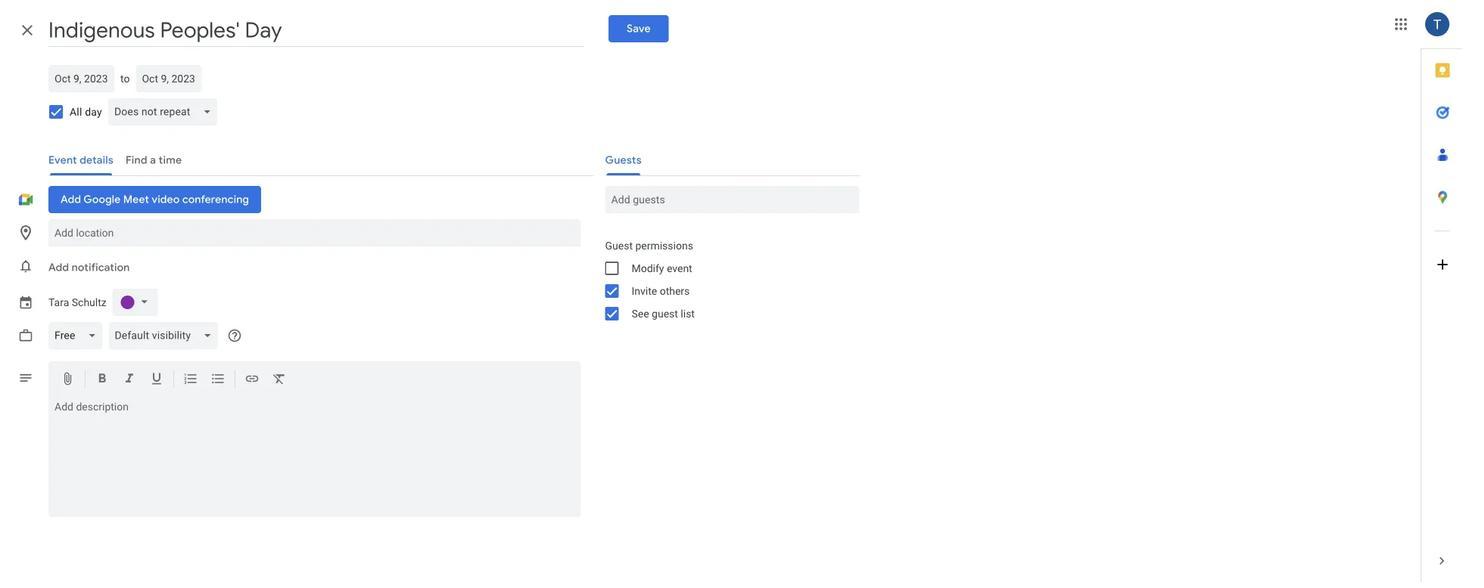 Task type: describe. For each thing, give the bounding box(es) containing it.
save button
[[609, 15, 669, 42]]

numbered list image
[[183, 372, 198, 389]]

tara schultz
[[48, 297, 107, 309]]

see guest list
[[632, 308, 695, 320]]

insert link image
[[245, 372, 260, 389]]

save
[[627, 22, 651, 36]]

Start date text field
[[55, 70, 108, 88]]

Guests text field
[[611, 186, 853, 213]]

bulleted list image
[[210, 372, 226, 389]]

add
[[48, 261, 69, 275]]

see
[[632, 308, 649, 320]]

modify event
[[632, 262, 692, 275]]

add notification
[[48, 261, 130, 275]]

guest permissions
[[605, 240, 693, 252]]

modify
[[632, 262, 664, 275]]

day
[[85, 106, 102, 118]]

permissions
[[635, 240, 693, 252]]

add notification button
[[42, 250, 136, 286]]

group containing guest permissions
[[593, 235, 860, 325]]

End date text field
[[142, 70, 196, 88]]

Description text field
[[48, 401, 581, 515]]



Task type: vqa. For each thing, say whether or not it's contained in the screenshot.
THE MODIFY
yes



Task type: locate. For each thing, give the bounding box(es) containing it.
underline image
[[149, 372, 164, 389]]

remove formatting image
[[272, 372, 287, 389]]

guest
[[605, 240, 633, 252]]

Title text field
[[48, 14, 584, 47]]

others
[[660, 285, 690, 297]]

None field
[[108, 98, 224, 126], [48, 322, 109, 350], [109, 322, 224, 350], [108, 98, 224, 126], [48, 322, 109, 350], [109, 322, 224, 350]]

tab list
[[1422, 49, 1463, 540]]

notification
[[72, 261, 130, 275]]

formatting options toolbar
[[48, 362, 581, 399]]

to
[[120, 72, 130, 85]]

invite others
[[632, 285, 690, 297]]

schultz
[[72, 297, 107, 309]]

all day
[[70, 106, 102, 118]]

tara
[[48, 297, 69, 309]]

guest
[[652, 308, 678, 320]]

bold image
[[95, 372, 110, 389]]

list
[[681, 308, 695, 320]]

invite
[[632, 285, 657, 297]]

event
[[667, 262, 692, 275]]

Location text field
[[55, 220, 575, 247]]

group
[[593, 235, 860, 325]]

italic image
[[122, 372, 137, 389]]

all
[[70, 106, 82, 118]]



